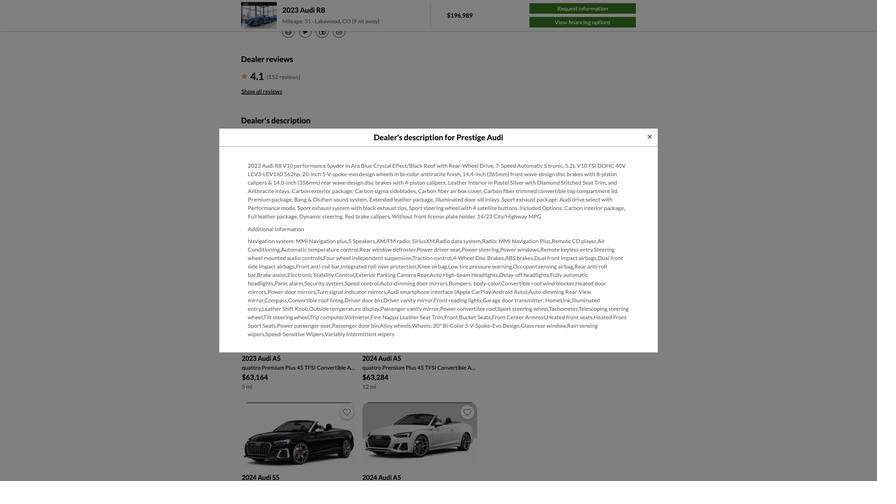 Task type: describe. For each thing, give the bounding box(es) containing it.
dealer
[[327, 263, 349, 272]]

2 vertical spatial package,
[[277, 213, 298, 220]]

wipers
[[378, 331, 394, 337]]

information for 2023 audi r8 v10 performance spyder in ara blue crystal effect/black roof with rear-wheel drive, 7-speed automatic s tronic, 5.2l v10 fsi dohc 40v lev3-lev160 562hp, 20-inch 5-v-spoke-evo design wheels in bi-color anthracite finish, 14.4-inch (365mm) front wave-design disc brakes with 8-piston calipers & 14.0-inch (356mm) rear wave-design disc brakes with 4-piston calipers, leather interior in pastel silver with diamond stitched seat trim, and anthracite inlays.  carbon exterior package: carbon sigma sideblades, carbon fiber air box cover, carbon fiber trimmed convertible top compartment lid. premium package: bang & olufsen sound system, extended leather package, illuminated door sill inlays.  sport exhaust package: audi drive select with performance mode, sport exhaust system with black exhaust tips, sport steering wheel with 4 satellite buttons.  included options: carbon interior package, full leather package, dynamic steering, red brake calipers, without front license plate holder.  14/23 city/highway mpg
[[275, 226, 304, 232]]

front up silver
[[510, 171, 523, 177]]

tfsi for $63,164
[[304, 364, 316, 371]]

carbon down pastel
[[484, 188, 502, 194]]

40v
[[615, 162, 626, 169]]

anthracite
[[248, 188, 274, 194]]

speed
[[501, 162, 516, 169]]

quattro for $63,164
[[242, 364, 261, 371]]

air
[[450, 188, 457, 194]]

rear inside the 2023 audi r8 v10 performance spyder in ara blue crystal effect/black roof with rear-wheel drive, 7-speed automatic s tronic, 5.2l v10 fsi dohc 40v lev3-lev160 562hp, 20-inch 5-v-spoke-evo design wheels in bi-color anthracite finish, 14.4-inch (365mm) front wave-design disc brakes with 8-piston calipers & 14.0-inch (356mm) rear wave-design disc brakes with 4-piston calipers, leather interior in pastel silver with diamond stitched seat trim, and anthracite inlays.  carbon exterior package: carbon sigma sideblades, carbon fiber air box cover, carbon fiber trimmed convertible top compartment lid. premium package: bang & olufsen sound system, extended leather package, illuminated door sill inlays.  sport exhaust package: audi drive select with performance mode, sport exhaust system with black exhaust tips, sport steering wheel with 4 satellite buttons.  included options: carbon interior package, full leather package, dynamic steering, red brake calipers, without front license plate holder.  14/23 city/highway mpg
[[321, 179, 331, 186]]

sport right tips,
[[409, 205, 422, 211]]

0 horizontal spatial wave-
[[333, 179, 347, 186]]

sport up buttons.
[[502, 196, 515, 203]]

color
[[450, 322, 464, 329]]

1 fiber from the left
[[438, 188, 449, 194]]

carbon down drive
[[564, 205, 583, 211]]

1 vertical spatial dimming
[[543, 288, 564, 295]]

dealer reviews
[[241, 54, 293, 64]]

signal
[[329, 288, 343, 295]]

co
[[342, 18, 351, 24]]

0 vertical spatial disc
[[556, 171, 566, 177]]

dealer's description for prestige audi
[[374, 132, 503, 142]]

wheels
[[376, 171, 393, 177]]

quattro for $63,284
[[362, 364, 381, 371]]

door down "rear,auto"
[[416, 280, 428, 287]]

without
[[392, 213, 413, 220]]

0 horizontal spatial roof
[[318, 297, 329, 304]]

description inside "button"
[[265, 163, 293, 170]]

drive,
[[480, 162, 495, 169]]

r8 for 2023 audi r8 v10 performance spyder in ara blue crystal effect/black roof with rear-wheel drive, 7-speed automatic s tronic, 5.2l v10 fsi dohc 40v lev3-lev160 562hp, 20-inch 5-v-spoke-evo design wheels in bi-color anthracite finish, 14.4-inch (365mm) front wave-design disc brakes with 8-piston calipers & 14.0-inch (356mm) rear wave-design disc brakes with 4-piston calipers, leather interior in pastel silver with diamond stitched seat trim, and anthracite inlays.  carbon exterior package: carbon sigma sideblades, carbon fiber air box cover, carbon fiber trimmed convertible top compartment lid. premium package: bang & olufsen sound system, extended leather package, illuminated door sill inlays.  sport exhaust package: audi drive select with performance mode, sport exhaust system with black exhaust tips, sport steering wheel with 4 satellite buttons.  included options: carbon interior package, full leather package, dynamic steering, red brake calipers, without front license plate holder.  14/23 city/highway mpg
[[275, 162, 282, 169]]

0 horizontal spatial disc
[[364, 179, 374, 186]]

carbon up "bang"
[[292, 188, 310, 194]]

$196,989
[[447, 12, 473, 19]]

audi for effect/black
[[262, 162, 274, 169]]

additional information for 2023 audi r8 v10 performance spyder in ara blue crystal effect/black roof with rear-wheel drive, 7-speed automatic s tronic, 5.2l v10 fsi dohc 40v lev3-lev160 562hp, 20-inch 5-v-spoke-evo design wheels in bi-color anthracite finish, 14.4-inch (365mm) front wave-design disc brakes with 8-piston calipers & 14.0-inch (356mm) rear wave-design disc brakes with 4-piston calipers, leather interior in pastel silver with diamond stitched seat trim, and anthracite inlays.  carbon exterior package: carbon sigma sideblades, carbon fiber air box cover, carbon fiber trimmed convertible top compartment lid. premium package: bang & olufsen sound system, extended leather package, illuminated door sill inlays.  sport exhaust package: audi drive select with performance mode, sport exhaust system with black exhaust tips, sport steering wheel with 4 satellite buttons.  included options: carbon interior package, full leather package, dynamic steering, red brake calipers, without front license plate holder.  14/23 city/highway mpg
[[248, 226, 304, 232]]

20"
[[433, 322, 442, 329]]

awd for $63,284
[[468, 364, 481, 371]]

mi for $63,164
[[246, 383, 252, 390]]

(152
[[267, 73, 278, 80]]

0 vertical spatial &
[[268, 179, 272, 186]]

blue
[[361, 162, 372, 169]]

passenger
[[294, 322, 319, 329]]

dealer's for dealer's description for prestige audi
[[374, 132, 402, 142]]

0 vertical spatial package,
[[413, 196, 434, 203]]

conditioning,automatic
[[248, 246, 307, 253]]

tire
[[459, 263, 468, 270]]

show for dealer
[[241, 88, 255, 95]]

1 vertical spatial piston
[[410, 179, 425, 186]]

premium for $63,164
[[262, 364, 284, 371]]

view inside navigation system: mmi navigation plus,5 speakers,am/fm radio: siriusxm,radio data system,radio: mmi navigation plus,remote cd player,air conditioning,automatic temperature control,rear window defroster,power driver seat,power steering,power windows,remote keyless entry,steering wheel mounted audio controls,four wheel independent suspension,traction control,4-wheel disc brakes,abs brakes,dual front impact airbags,dual front side impact airbags,front anti-roll bar,integrated roll-over protection,knee airbag,low tire pressure warning,occupant sensing airbag,rear anti-roll bar,brake assist,electronic stability control,exterior parking camera rear,auto high-beam headlights,delay-off headlights,fully automatic headlights,panic alarm,security system,speed control,auto-dimming door mirrors,bumpers: body-color,convertible roof wind blocker,heated door mirrors,power door mirrors,turn signal indicator mirrors,audi smartphone interface (apple carplay/android auto),auto-dimming rear-view mirror,compass,convertible roof lining,driver door bin,driver vanity mirror,front reading lights,garage door transmitter: homelink,illuminated entry,leather shift knob,outside temperature display,passenger vanity mirror,power convertible roof,sport steering wheel,tachometer,telescoping steering wheel,tilt steering wheel,trip computer,voltmeter,fine nappa leather seat trim,front bucket seats,front center armrest,heated front seats,heated front sport seats,power passenger seat,passenger door bin,alloy wheels,wheels: 20" bi-color 5-v-spoke-evo design,glass rear window,rain sensing wipers,speed-sensitive wipers,variably intermittent wipers
[[579, 288, 591, 295]]

lining,driver
[[330, 297, 361, 304]]

leather inside navigation system: mmi navigation plus,5 speakers,am/fm radio: siriusxm,radio data system,radio: mmi navigation plus,remote cd player,air conditioning,automatic temperature control,rear window defroster,power driver seat,power steering,power windows,remote keyless entry,steering wheel mounted audio controls,four wheel independent suspension,traction control,4-wheel disc brakes,abs brakes,dual front impact airbags,dual front side impact airbags,front anti-roll bar,integrated roll-over protection,knee airbag,low tire pressure warning,occupant sensing airbag,rear anti-roll bar,brake assist,electronic stability control,exterior parking camera rear,auto high-beam headlights,delay-off headlights,fully automatic headlights,panic alarm,security system,speed control,auto-dimming door mirrors,bumpers: body-color,convertible roof wind blocker,heated door mirrors,power door mirrors,turn signal indicator mirrors,audi smartphone interface (apple carplay/android auto),auto-dimming rear-view mirror,compass,convertible roof lining,driver door bin,driver vanity mirror,front reading lights,garage door transmitter: homelink,illuminated entry,leather shift knob,outside temperature display,passenger vanity mirror,power convertible roof,sport steering wheel,tachometer,telescoping steering wheel,tilt steering wheel,trip computer,voltmeter,fine nappa leather seat trim,front bucket seats,front center armrest,heated front seats,heated front sport seats,power passenger seat,passenger door bin,alloy wheels,wheels: 20" bi-color 5-v-spoke-evo design,glass rear window,rain sensing wipers,speed-sensitive wipers,variably intermittent wipers
[[400, 314, 419, 320]]

interior
[[468, 179, 487, 186]]

recommended
[[241, 263, 293, 272]]

trim,
[[594, 179, 607, 186]]

1 vertical spatial calipers,
[[371, 213, 391, 220]]

0 vertical spatial inlays.
[[275, 188, 291, 194]]

2 roll from the left
[[599, 263, 607, 270]]

4.1 (152 reviews)
[[250, 70, 300, 82]]

additional for 2023 audi r8 v10 performance spyder in ara blue crystal effect/black roof with rear-wheel drive, 7-speed automatic s tronic, 5.2l v10 fsi dohc 40v lev3-lev160 562hp, 20-inch 5-v-spoke-evo design wheels in bi-color anthracite finish, 14.4-inch (365mm) front wave-design disc brakes with 8-piston calipers & 14.0-inch (356mm) rear wave-design disc brakes with 4-piston calipers, leather interior in pastel silver with diamond stitched seat trim, and anthracite inlays.  carbon exterior package: carbon sigma sideblades, carbon fiber air box cover, carbon fiber trimmed convertible top compartment lid. premium package: bang & olufsen sound system, extended leather package, illuminated door sill inlays.  sport exhaust package: audi drive select with performance mode, sport exhaust system with black exhaust tips, sport steering wheel with 4 satellite buttons.  included options: carbon interior package, full leather package, dynamic steering, red brake calipers, without front license plate holder.  14/23 city/highway mpg
[[248, 226, 274, 232]]

audi for $63,284
[[378, 355, 392, 362]]

0 horizontal spatial in
[[345, 162, 350, 169]]

select
[[586, 196, 600, 203]]

wipers,speed-
[[248, 331, 283, 337]]

controls,four
[[302, 255, 335, 261]]

seat inside navigation system: mmi navigation plus,5 speakers,am/fm radio: siriusxm,radio data system,radio: mmi navigation plus,remote cd player,air conditioning,automatic temperature control,rear window defroster,power driver seat,power steering,power windows,remote keyless entry,steering wheel mounted audio controls,four wheel independent suspension,traction control,4-wheel disc brakes,abs brakes,dual front impact airbags,dual front side impact airbags,front anti-roll bar,integrated roll-over protection,knee airbag,low tire pressure warning,occupant sensing airbag,rear anti-roll bar,brake assist,electronic stability control,exterior parking camera rear,auto high-beam headlights,delay-off headlights,fully automatic headlights,panic alarm,security system,speed control,auto-dimming door mirrors,bumpers: body-color,convertible roof wind blocker,heated door mirrors,power door mirrors,turn signal indicator mirrors,audi smartphone interface (apple carplay/android auto),auto-dimming rear-view mirror,compass,convertible roof lining,driver door bin,driver vanity mirror,front reading lights,garage door transmitter: homelink,illuminated entry,leather shift knob,outside temperature display,passenger vanity mirror,power convertible roof,sport steering wheel,tachometer,telescoping steering wheel,tilt steering wheel,trip computer,voltmeter,fine nappa leather seat trim,front bucket seats,front center armrest,heated front seats,heated front sport seats,power passenger seat,passenger door bin,alloy wheels,wheels: 20" bi-color 5-v-spoke-evo design,glass rear window,rain sensing wipers,speed-sensitive wipers,variably intermittent wipers
[[420, 314, 431, 320]]

notify me of new listings like this one
[[313, 194, 406, 201]]

0 vertical spatial brakes
[[567, 171, 583, 177]]

computer,voltmeter,fine
[[320, 314, 381, 320]]

premium for $63,284
[[382, 364, 405, 371]]

1 horizontal spatial exhaust
[[377, 205, 396, 211]]

smartphone
[[400, 288, 430, 295]]

2 horizontal spatial inch
[[475, 171, 486, 177]]

mode,
[[281, 205, 296, 211]]

shift
[[282, 305, 294, 312]]

reviews inside show all reviews button
[[263, 88, 282, 95]]

rear,auto
[[417, 271, 442, 278]]

crystal
[[373, 162, 391, 169]]

r8 for 2023 audi r8 mileage: 51 · lakewood, co (9 mi away)
[[316, 6, 325, 14]]

plus,remote
[[540, 238, 571, 244]]

carbon down anthracite
[[418, 188, 436, 194]]

red
[[345, 213, 354, 220]]

8-
[[596, 171, 602, 177]]

with up the trimmed
[[525, 179, 536, 186]]

transmitter:
[[514, 297, 544, 304]]

door up roof,sport
[[502, 297, 513, 304]]

lev160
[[263, 171, 283, 177]]

bin,driver
[[374, 297, 399, 304]]

audi down top
[[559, 196, 571, 203]]

steering up seats,power in the bottom of the page
[[273, 314, 293, 320]]

scroll right image
[[471, 265, 474, 271]]

with up anthracite
[[437, 162, 448, 169]]

steering up center
[[512, 305, 532, 312]]

convertible for $63,284
[[437, 364, 467, 371]]

wheel inside the 2023 audi r8 v10 performance spyder in ara blue crystal effect/black roof with rear-wheel drive, 7-speed automatic s tronic, 5.2l v10 fsi dohc 40v lev3-lev160 562hp, 20-inch 5-v-spoke-evo design wheels in bi-color anthracite finish, 14.4-inch (365mm) front wave-design disc brakes with 8-piston calipers & 14.0-inch (356mm) rear wave-design disc brakes with 4-piston calipers, leather interior in pastel silver with diamond stitched seat trim, and anthracite inlays.  carbon exterior package: carbon sigma sideblades, carbon fiber air box cover, carbon fiber trimmed convertible top compartment lid. premium package: bang & olufsen sound system, extended leather package, illuminated door sill inlays.  sport exhaust package: audi drive select with performance mode, sport exhaust system with black exhaust tips, sport steering wheel with 4 satellite buttons.  included options: carbon interior package, full leather package, dynamic steering, red brake calipers, without front license plate holder.  14/23 city/highway mpg
[[445, 205, 460, 211]]

pressure
[[469, 263, 491, 270]]

front left license
[[414, 213, 426, 220]]

parking
[[377, 271, 396, 278]]

steering up the front
[[609, 305, 629, 312]]

$63,164
[[242, 373, 268, 381]]

(356mm)
[[298, 179, 320, 186]]

bi-
[[400, 171, 407, 177]]

me for notify
[[330, 194, 338, 201]]

mpg
[[528, 213, 541, 220]]

v- inside the 2023 audi r8 v10 performance spyder in ara blue crystal effect/black roof with rear-wheel drive, 7-speed automatic s tronic, 5.2l v10 fsi dohc 40v lev3-lev160 562hp, 20-inch 5-v-spoke-evo design wheels in bi-color anthracite finish, 14.4-inch (365mm) front wave-design disc brakes with 8-piston calipers & 14.0-inch (356mm) rear wave-design disc brakes with 4-piston calipers, leather interior in pastel silver with diamond stitched seat trim, and anthracite inlays.  carbon exterior package: carbon sigma sideblades, carbon fiber air box cover, carbon fiber trimmed convertible top compartment lid. premium package: bang & olufsen sound system, extended leather package, illuminated door sill inlays.  sport exhaust package: audi drive select with performance mode, sport exhaust system with black exhaust tips, sport steering wheel with 4 satellite buttons.  included options: carbon interior package, full leather package, dynamic steering, red brake calipers, without front license plate holder.  14/23 city/highway mpg
[[327, 171, 333, 177]]

headlights,fully
[[523, 271, 562, 278]]

audi for $63,164
[[258, 355, 271, 362]]

options
[[592, 19, 610, 26]]

window,rain
[[547, 322, 578, 329]]

olufsen
[[313, 196, 332, 203]]

front
[[613, 314, 627, 320]]

dealer's description for prestige audi dialog
[[219, 129, 658, 353]]

holder.
[[459, 213, 476, 220]]

one
[[397, 194, 406, 201]]

0 horizontal spatial brakes
[[375, 179, 392, 186]]

0 vertical spatial this
[[386, 194, 396, 201]]

included
[[520, 205, 541, 211]]

seat inside the 2023 audi r8 v10 performance spyder in ara blue crystal effect/black roof with rear-wheel drive, 7-speed automatic s tronic, 5.2l v10 fsi dohc 40v lev3-lev160 562hp, 20-inch 5-v-spoke-evo design wheels in bi-color anthracite finish, 14.4-inch (365mm) front wave-design disc brakes with 8-piston calipers & 14.0-inch (356mm) rear wave-design disc brakes with 4-piston calipers, leather interior in pastel silver with diamond stitched seat trim, and anthracite inlays.  carbon exterior package: carbon sigma sideblades, carbon fiber air box cover, carbon fiber trimmed convertible top compartment lid. premium package: bang & olufsen sound system, extended leather package, illuminated door sill inlays.  sport exhaust package: audi drive select with performance mode, sport exhaust system with black exhaust tips, sport steering wheel with 4 satellite buttons.  included options: carbon interior package, full leather package, dynamic steering, red brake calipers, without front license plate holder.  14/23 city/highway mpg
[[582, 179, 593, 186]]

2 mmi from the left
[[499, 238, 511, 244]]

0 vertical spatial calipers,
[[426, 179, 447, 186]]

keyless
[[561, 246, 579, 253]]

door up intermittent
[[358, 322, 370, 329]]

2023 for $63,164
[[242, 355, 257, 362]]

description for dealer's description
[[271, 116, 310, 125]]

license
[[428, 213, 445, 220]]

v- inside navigation system: mmi navigation plus,5 speakers,am/fm radio: siriusxm,radio data system,radio: mmi navigation plus,remote cd player,air conditioning,automatic temperature control,rear window defroster,power driver seat,power steering,power windows,remote keyless entry,steering wheel mounted audio controls,four wheel independent suspension,traction control,4-wheel disc brakes,abs brakes,dual front impact airbags,dual front side impact airbags,front anti-roll bar,integrated roll-over protection,knee airbag,low tire pressure warning,occupant sensing airbag,rear anti-roll bar,brake assist,electronic stability control,exterior parking camera rear,auto high-beam headlights,delay-off headlights,fully automatic headlights,panic alarm,security system,speed control,auto-dimming door mirrors,bumpers: body-color,convertible roof wind blocker,heated door mirrors,power door mirrors,turn signal indicator mirrors,audi smartphone interface (apple carplay/android auto),auto-dimming rear-view mirror,compass,convertible roof lining,driver door bin,driver vanity mirror,front reading lights,garage door transmitter: homelink,illuminated entry,leather shift knob,outside temperature display,passenger vanity mirror,power convertible roof,sport steering wheel,tachometer,telescoping steering wheel,tilt steering wheel,trip computer,voltmeter,fine nappa leather seat trim,front bucket seats,front center armrest,heated front seats,heated front sport seats,power passenger seat,passenger door bin,alloy wheels,wheels: 20" bi-color 5-v-spoke-evo design,glass rear window,rain sensing wipers,speed-sensitive wipers,variably intermittent wipers
[[470, 322, 475, 329]]

sport down "bang"
[[297, 205, 311, 211]]

1 vertical spatial temperature
[[330, 305, 361, 312]]

with down system,
[[351, 205, 362, 211]]

bi-
[[443, 322, 450, 329]]

1 horizontal spatial inlays.
[[485, 196, 500, 203]]

$63,284
[[362, 373, 388, 381]]

a5 for $63,284
[[393, 355, 401, 362]]

automatic
[[517, 162, 543, 169]]

with left 4
[[461, 205, 472, 211]]

rear- inside navigation system: mmi navigation plus,5 speakers,am/fm radio: siriusxm,radio data system,radio: mmi navigation plus,remote cd player,air conditioning,automatic temperature control,rear window defroster,power driver seat,power steering,power windows,remote keyless entry,steering wheel mounted audio controls,four wheel independent suspension,traction control,4-wheel disc brakes,abs brakes,dual front impact airbags,dual front side impact airbags,front anti-roll bar,integrated roll-over protection,knee airbag,low tire pressure warning,occupant sensing airbag,rear anti-roll bar,brake assist,electronic stability control,exterior parking camera rear,auto high-beam headlights,delay-off headlights,fully automatic headlights,panic alarm,security system,speed control,auto-dimming door mirrors,bumpers: body-color,convertible roof wind blocker,heated door mirrors,power door mirrors,turn signal indicator mirrors,audi smartphone interface (apple carplay/android auto),auto-dimming rear-view mirror,compass,convertible roof lining,driver door bin,driver vanity mirror,front reading lights,garage door transmitter: homelink,illuminated entry,leather shift knob,outside temperature display,passenger vanity mirror,power convertible roof,sport steering wheel,tachometer,telescoping steering wheel,tilt steering wheel,trip computer,voltmeter,fine nappa leather seat trim,front bucket seats,front center armrest,heated front seats,heated front sport seats,power passenger seat,passenger door bin,alloy wheels,wheels: 20" bi-color 5-v-spoke-evo design,glass rear window,rain sensing wipers,speed-sensitive wipers,variably intermittent wipers
[[565, 288, 579, 295]]

ara
[[351, 162, 360, 169]]

1 horizontal spatial inch
[[311, 171, 321, 177]]

wheels,wheels:
[[394, 322, 432, 329]]

door up mirror,compass,convertible
[[285, 288, 296, 295]]

high-
[[443, 271, 457, 278]]

siriusxm,radio
[[412, 238, 450, 244]]

satellite
[[477, 205, 497, 211]]

1 vertical spatial &
[[308, 196, 312, 203]]

20-
[[302, 171, 311, 177]]

1 v10 from the left
[[283, 162, 293, 169]]

dealer's for dealer's description
[[241, 116, 270, 125]]

wheel inside navigation system: mmi navigation plus,5 speakers,am/fm radio: siriusxm,radio data system,radio: mmi navigation plus,remote cd player,air conditioning,automatic temperature control,rear window defroster,power driver seat,power steering,power windows,remote keyless entry,steering wheel mounted audio controls,four wheel independent suspension,traction control,4-wheel disc brakes,abs brakes,dual front impact airbags,dual front side impact airbags,front anti-roll bar,integrated roll-over protection,knee airbag,low tire pressure warning,occupant sensing airbag,rear anti-roll bar,brake assist,electronic stability control,exterior parking camera rear,auto high-beam headlights,delay-off headlights,fully automatic headlights,panic alarm,security system,speed control,auto-dimming door mirrors,bumpers: body-color,convertible roof wind blocker,heated door mirrors,power door mirrors,turn signal indicator mirrors,audi smartphone interface (apple carplay/android auto),auto-dimming rear-view mirror,compass,convertible roof lining,driver door bin,driver vanity mirror,front reading lights,garage door transmitter: homelink,illuminated entry,leather shift knob,outside temperature display,passenger vanity mirror,power convertible roof,sport steering wheel,tachometer,telescoping steering wheel,tilt steering wheel,trip computer,voltmeter,fine nappa leather seat trim,front bucket seats,front center armrest,heated front seats,heated front sport seats,power passenger seat,passenger door bin,alloy wheels,wheels: 20" bi-color 5-v-spoke-evo design,glass rear window,rain sensing wipers,speed-sensitive wipers,variably intermittent wipers
[[458, 255, 474, 261]]

0 horizontal spatial exhaust
[[312, 205, 331, 211]]

information for dealer's description
[[268, 232, 297, 239]]

seat,passenger
[[320, 322, 357, 329]]

additional information for dealer's description
[[241, 232, 297, 239]]

star image
[[241, 73, 247, 79]]

wheel inside the 2023 audi r8 v10 performance spyder in ara blue crystal effect/black roof with rear-wheel drive, 7-speed automatic s tronic, 5.2l v10 fsi dohc 40v lev3-lev160 562hp, 20-inch 5-v-spoke-evo design wheels in bi-color anthracite finish, 14.4-inch (365mm) front wave-design disc brakes with 8-piston calipers & 14.0-inch (356mm) rear wave-design disc brakes with 4-piston calipers, leather interior in pastel silver with diamond stitched seat trim, and anthracite inlays.  carbon exterior package: carbon sigma sideblades, carbon fiber air box cover, carbon fiber trimmed convertible top compartment lid. premium package: bang & olufsen sound system, extended leather package, illuminated door sill inlays.  sport exhaust package: audi drive select with performance mode, sport exhaust system with black exhaust tips, sport steering wheel with 4 satellite buttons.  included options: carbon interior package, full leather package, dynamic steering, red brake calipers, without front license plate holder.  14/23 city/highway mpg
[[462, 162, 479, 169]]

2 horizontal spatial exhaust
[[516, 196, 536, 203]]

1 vertical spatial leather
[[258, 213, 276, 220]]

scroll left image
[[450, 265, 453, 271]]

lakewood,
[[315, 18, 341, 24]]

mirror,power
[[423, 305, 456, 312]]

1 anti- from the left
[[311, 263, 322, 270]]

7-
[[496, 162, 501, 169]]

1 navigation from the left
[[248, 238, 275, 244]]

show all reviews
[[241, 88, 282, 95]]

0 vertical spatial sensing
[[538, 263, 557, 270]]

2 horizontal spatial in
[[488, 179, 493, 186]]

0 horizontal spatial this
[[313, 263, 326, 272]]

1 horizontal spatial sensing
[[579, 322, 598, 329]]

0 vertical spatial piston
[[602, 171, 617, 177]]

show full description
[[241, 163, 293, 170]]

fsi
[[588, 162, 596, 169]]

14/23
[[477, 213, 492, 220]]

1 mmi from the left
[[296, 238, 308, 244]]

color
[[407, 171, 419, 177]]

1 horizontal spatial wheel
[[336, 255, 351, 261]]

nappa
[[382, 314, 399, 320]]

audi right prestige
[[487, 132, 503, 142]]

mirror,compass,convertible
[[248, 297, 317, 304]]



Task type: locate. For each thing, give the bounding box(es) containing it.
2023 audi r8 image
[[241, 2, 277, 29]]

interface
[[431, 288, 453, 295]]

show inside "button"
[[241, 163, 255, 170]]

inch up interior
[[475, 171, 486, 177]]

steering inside the 2023 audi r8 v10 performance spyder in ara blue crystal effect/black roof with rear-wheel drive, 7-speed automatic s tronic, 5.2l v10 fsi dohc 40v lev3-lev160 562hp, 20-inch 5-v-spoke-evo design wheels in bi-color anthracite finish, 14.4-inch (365mm) front wave-design disc brakes with 8-piston calipers & 14.0-inch (356mm) rear wave-design disc brakes with 4-piston calipers, leather interior in pastel silver with diamond stitched seat trim, and anthracite inlays.  carbon exterior package: carbon sigma sideblades, carbon fiber air box cover, carbon fiber trimmed convertible top compartment lid. premium package: bang & olufsen sound system, extended leather package, illuminated door sill inlays.  sport exhaust package: audi drive select with performance mode, sport exhaust system with black exhaust tips, sport steering wheel with 4 satellite buttons.  included options: carbon interior package, full leather package, dynamic steering, red brake calipers, without front license plate holder.  14/23 city/highway mpg
[[424, 205, 444, 211]]

1 vertical spatial vanity
[[407, 305, 422, 312]]

audi for away)
[[300, 6, 315, 14]]

drive
[[572, 196, 585, 203]]

0 horizontal spatial package:
[[271, 196, 293, 203]]

windows,remote
[[517, 246, 560, 253]]

1 convertible from the left
[[317, 364, 346, 371]]

buttons.
[[498, 205, 518, 211]]

1 vertical spatial disc
[[364, 179, 374, 186]]

1 vertical spatial seat
[[420, 314, 431, 320]]

rear- inside the 2023 audi r8 v10 performance spyder in ara blue crystal effect/black roof with rear-wheel drive, 7-speed automatic s tronic, 5.2l v10 fsi dohc 40v lev3-lev160 562hp, 20-inch 5-v-spoke-evo design wheels in bi-color anthracite finish, 14.4-inch (365mm) front wave-design disc brakes with 8-piston calipers & 14.0-inch (356mm) rear wave-design disc brakes with 4-piston calipers, leather interior in pastel silver with diamond stitched seat trim, and anthracite inlays.  carbon exterior package: carbon sigma sideblades, carbon fiber air box cover, carbon fiber trimmed convertible top compartment lid. premium package: bang & olufsen sound system, extended leather package, illuminated door sill inlays.  sport exhaust package: audi drive select with performance mode, sport exhaust system with black exhaust tips, sport steering wheel with 4 satellite buttons.  included options: carbon interior package, full leather package, dynamic steering, red brake calipers, without front license plate holder.  14/23 city/highway mpg
[[449, 162, 462, 169]]

a5 for $63,164
[[272, 355, 281, 362]]

1 vertical spatial view
[[579, 288, 591, 295]]

v10 left the fsi
[[577, 162, 587, 169]]

show inside button
[[241, 88, 255, 95]]

2023 up mileage:
[[282, 6, 299, 14]]

2 a5 from the left
[[393, 355, 401, 362]]

inlays. down 14.0-
[[275, 188, 291, 194]]

calipers, down the black
[[371, 213, 391, 220]]

anti- down controls,four
[[311, 263, 322, 270]]

window
[[372, 246, 392, 253]]

exhaust down extended
[[377, 205, 396, 211]]

sill
[[477, 196, 484, 203]]

0 vertical spatial temperature
[[308, 246, 339, 253]]

tfsi inside 2023 audi a5 quattro premium plus 45 tfsi convertible awd $63,164 5 mi
[[304, 364, 316, 371]]

45 inside 2024 audi a5 quattro premium plus 45 tfsi convertible awd $63,284 12 mi
[[417, 364, 424, 371]]

plus for $63,284
[[406, 364, 416, 371]]

1 vertical spatial description
[[404, 132, 443, 142]]

temperature down lining,driver
[[330, 305, 361, 312]]

lev3-
[[248, 171, 263, 177]]

& down 'lev160'
[[268, 179, 272, 186]]

sport down wheel,tilt
[[248, 322, 261, 329]]

description inside dialog
[[404, 132, 443, 142]]

suspension,traction
[[384, 255, 433, 261]]

r8 inside the 2023 audi r8 v10 performance spyder in ara blue crystal effect/black roof with rear-wheel drive, 7-speed automatic s tronic, 5.2l v10 fsi dohc 40v lev3-lev160 562hp, 20-inch 5-v-spoke-evo design wheels in bi-color anthracite finish, 14.4-inch (365mm) front wave-design disc brakes with 8-piston calipers & 14.0-inch (356mm) rear wave-design disc brakes with 4-piston calipers, leather interior in pastel silver with diamond stitched seat trim, and anthracite inlays.  carbon exterior package: carbon sigma sideblades, carbon fiber air box cover, carbon fiber trimmed convertible top compartment lid. premium package: bang & olufsen sound system, extended leather package, illuminated door sill inlays.  sport exhaust package: audi drive select with performance mode, sport exhaust system with black exhaust tips, sport steering wheel with 4 satellite buttons.  included options: carbon interior package, full leather package, dynamic steering, red brake calipers, without front license plate holder.  14/23 city/highway mpg
[[275, 162, 282, 169]]

quattro up $63,164
[[242, 364, 261, 371]]

mirrors,turn
[[297, 288, 328, 295]]

3 navigation from the left
[[512, 238, 539, 244]]

audi up $63,164
[[258, 355, 271, 362]]

disc down tronic,
[[556, 171, 566, 177]]

0 horizontal spatial leather
[[400, 314, 419, 320]]

description for dealer's description for prestige audi
[[404, 132, 443, 142]]

1 vertical spatial v-
[[470, 322, 475, 329]]

plus for $63,164
[[285, 364, 296, 371]]

convertible down diamond
[[538, 188, 566, 194]]

awd inside 2023 audi a5 quattro premium plus 45 tfsi convertible awd $63,164 5 mi
[[347, 364, 361, 371]]

convertible for $63,164
[[317, 364, 346, 371]]

leather up tips,
[[394, 196, 412, 203]]

1 a5 from the left
[[272, 355, 281, 362]]

dealer for dealer website
[[282, 10, 299, 17]]

piston
[[602, 171, 617, 177], [410, 179, 425, 186]]

spyder
[[327, 162, 344, 169]]

quattro down '2024'
[[362, 364, 381, 371]]

1 horizontal spatial calipers,
[[426, 179, 447, 186]]

2 anti- from the left
[[587, 263, 599, 270]]

quattro inside 2024 audi a5 quattro premium plus 45 tfsi convertible awd $63,284 12 mi
[[362, 364, 381, 371]]

front down entry,steering
[[610, 255, 623, 261]]

0 horizontal spatial view
[[555, 19, 567, 26]]

premium up $63,284
[[382, 364, 405, 371]]

off
[[515, 271, 522, 278]]

1 vertical spatial dealer
[[241, 54, 265, 64]]

impact down mounted
[[259, 263, 276, 270]]

2023 up lev3-
[[248, 162, 261, 169]]

v- down spyder
[[327, 171, 333, 177]]

additional information up 'conditioning,automatic'
[[241, 232, 297, 239]]

front down wheel,tachometer,telescoping at the right
[[566, 314, 579, 320]]

design down blue
[[359, 171, 375, 177]]

2024 audi s5 image
[[242, 403, 357, 467]]

plus inside 2024 audi a5 quattro premium plus 45 tfsi convertible awd $63,284 12 mi
[[406, 364, 416, 371]]

show up lev3-
[[241, 163, 255, 170]]

0 vertical spatial dimming
[[394, 280, 415, 287]]

mi inside 2023 audi r8 mileage: 51 · lakewood, co (9 mi away)
[[358, 18, 364, 24]]

2 fiber from the left
[[503, 188, 515, 194]]

anthracite
[[420, 171, 446, 177]]

1 horizontal spatial mi
[[358, 18, 364, 24]]

0 vertical spatial 2024 audi a5 image
[[362, 284, 477, 348]]

leather inside the 2023 audi r8 v10 performance spyder in ara blue crystal effect/black roof with rear-wheel drive, 7-speed automatic s tronic, 5.2l v10 fsi dohc 40v lev3-lev160 562hp, 20-inch 5-v-spoke-evo design wheels in bi-color anthracite finish, 14.4-inch (365mm) front wave-design disc brakes with 8-piston calipers & 14.0-inch (356mm) rear wave-design disc brakes with 4-piston calipers, leather interior in pastel silver with diamond stitched seat trim, and anthracite inlays.  carbon exterior package: carbon sigma sideblades, carbon fiber air box cover, carbon fiber trimmed convertible top compartment lid. premium package: bang & olufsen sound system, extended leather package, illuminated door sill inlays.  sport exhaust package: audi drive select with performance mode, sport exhaust system with black exhaust tips, sport steering wheel with 4 satellite buttons.  included options: carbon interior package, full leather package, dynamic steering, red brake calipers, without front license plate holder.  14/23 city/highway mpg
[[448, 179, 467, 186]]

all
[[256, 88, 262, 95]]

door inside the 2023 audi r8 v10 performance spyder in ara blue crystal effect/black roof with rear-wheel drive, 7-speed automatic s tronic, 5.2l v10 fsi dohc 40v lev3-lev160 562hp, 20-inch 5-v-spoke-evo design wheels in bi-color anthracite finish, 14.4-inch (365mm) front wave-design disc brakes with 8-piston calipers & 14.0-inch (356mm) rear wave-design disc brakes with 4-piston calipers, leather interior in pastel silver with diamond stitched seat trim, and anthracite inlays.  carbon exterior package: carbon sigma sideblades, carbon fiber air box cover, carbon fiber trimmed convertible top compartment lid. premium package: bang & olufsen sound system, extended leather package, illuminated door sill inlays.  sport exhaust package: audi drive select with performance mode, sport exhaust system with black exhaust tips, sport steering wheel with 4 satellite buttons.  included options: carbon interior package, full leather package, dynamic steering, red brake calipers, without front license plate holder.  14/23 city/highway mpg
[[464, 196, 476, 203]]

package:
[[332, 188, 354, 194], [271, 196, 293, 203], [537, 196, 558, 203]]

1 roll from the left
[[322, 263, 330, 270]]

1 vertical spatial 2024 audi a5 image
[[362, 403, 477, 467]]

brakes up stitched at the top right of the page
[[567, 171, 583, 177]]

information inside dealer's description for prestige audi dialog
[[275, 226, 304, 232]]

convertible inside 2024 audi a5 quattro premium plus 45 tfsi convertible awd $63,284 12 mi
[[437, 364, 467, 371]]

cd
[[572, 238, 580, 244]]

premium inside the 2023 audi r8 v10 performance spyder in ara blue crystal effect/black roof with rear-wheel drive, 7-speed automatic s tronic, 5.2l v10 fsi dohc 40v lev3-lev160 562hp, 20-inch 5-v-spoke-evo design wheels in bi-color anthracite finish, 14.4-inch (365mm) front wave-design disc brakes with 8-piston calipers & 14.0-inch (356mm) rear wave-design disc brakes with 4-piston calipers, leather interior in pastel silver with diamond stitched seat trim, and anthracite inlays.  carbon exterior package: carbon sigma sideblades, carbon fiber air box cover, carbon fiber trimmed convertible top compartment lid. premium package: bang & olufsen sound system, extended leather package, illuminated door sill inlays.  sport exhaust package: audi drive select with performance mode, sport exhaust system with black exhaust tips, sport steering wheel with 4 satellite buttons.  included options: carbon interior package, full leather package, dynamic steering, red brake calipers, without front license plate holder.  14/23 city/highway mpg
[[248, 196, 270, 203]]

leather
[[448, 179, 467, 186], [400, 314, 419, 320]]

additional for dealer's description
[[241, 232, 267, 239]]

0 horizontal spatial v-
[[327, 171, 333, 177]]

0 horizontal spatial piston
[[410, 179, 425, 186]]

exhaust down the trimmed
[[516, 196, 536, 203]]

audi up 51
[[300, 6, 315, 14]]

5- inside the 2023 audi r8 v10 performance spyder in ara blue crystal effect/black roof with rear-wheel drive, 7-speed automatic s tronic, 5.2l v10 fsi dohc 40v lev3-lev160 562hp, 20-inch 5-v-spoke-evo design wheels in bi-color anthracite finish, 14.4-inch (365mm) front wave-design disc brakes with 8-piston calipers & 14.0-inch (356mm) rear wave-design disc brakes with 4-piston calipers, leather interior in pastel silver with diamond stitched seat trim, and anthracite inlays.  carbon exterior package: carbon sigma sideblades, carbon fiber air box cover, carbon fiber trimmed convertible top compartment lid. premium package: bang & olufsen sound system, extended leather package, illuminated door sill inlays.  sport exhaust package: audi drive select with performance mode, sport exhaust system with black exhaust tips, sport steering wheel with 4 satellite buttons.  included options: carbon interior package, full leather package, dynamic steering, red brake calipers, without front license plate holder.  14/23 city/highway mpg
[[322, 171, 327, 177]]

with left the 4- on the top of the page
[[393, 179, 404, 186]]

a5 inside 2024 audi a5 quattro premium plus 45 tfsi convertible awd $63,284 12 mi
[[393, 355, 401, 362]]

plus,5
[[337, 238, 352, 244]]

leather down the finish,
[[448, 179, 467, 186]]

awd inside 2024 audi a5 quattro premium plus 45 tfsi convertible awd $63,284 12 mi
[[468, 364, 481, 371]]

1 vertical spatial wave-
[[333, 179, 347, 186]]

45 for $63,284
[[417, 364, 424, 371]]

wave- down automatic
[[524, 171, 539, 177]]

reviews up 4.1 (152 reviews)
[[266, 54, 293, 64]]

1 vertical spatial rear-
[[565, 288, 579, 295]]

0 vertical spatial show
[[241, 88, 255, 95]]

1 horizontal spatial convertible
[[538, 188, 566, 194]]

show left all
[[241, 88, 255, 95]]

0 horizontal spatial sensing
[[538, 263, 557, 270]]

2 2024 audi a5 image from the top
[[362, 403, 477, 467]]

45 for $63,164
[[297, 364, 303, 371]]

0 horizontal spatial wheel
[[248, 255, 263, 261]]

4.1
[[250, 70, 264, 82]]

0 vertical spatial convertible
[[538, 188, 566, 194]]

convertible inside 2023 audi a5 quattro premium plus 45 tfsi convertible awd $63,164 5 mi
[[317, 364, 346, 371]]

1 horizontal spatial wave-
[[524, 171, 539, 177]]

2 45 from the left
[[417, 364, 424, 371]]

v10 up 562hp,
[[283, 162, 293, 169]]

front down plus,remote
[[547, 255, 560, 261]]

1 vertical spatial 2023
[[248, 162, 261, 169]]

roof
[[531, 280, 542, 287], [318, 297, 329, 304]]

0 vertical spatial impact
[[561, 255, 578, 261]]

body-
[[474, 280, 488, 287]]

request information
[[557, 5, 608, 12]]

mirror,front
[[417, 297, 447, 304]]

2024 audi a5 image
[[362, 284, 477, 348], [362, 403, 477, 467]]

leather up wheels,wheels:
[[400, 314, 419, 320]]

1 vertical spatial in
[[394, 171, 399, 177]]

1 horizontal spatial quattro
[[362, 364, 381, 371]]

0 vertical spatial leather
[[394, 196, 412, 203]]

steering up license
[[424, 205, 444, 211]]

2 tfsi from the left
[[425, 364, 436, 371]]

evo
[[349, 171, 358, 177]]

a5 inside 2023 audi a5 quattro premium plus 45 tfsi convertible awd $63,164 5 mi
[[272, 355, 281, 362]]

in left the ara
[[345, 162, 350, 169]]

45 inside 2023 audi a5 quattro premium plus 45 tfsi convertible awd $63,164 5 mi
[[297, 364, 303, 371]]

2023 for effect/black
[[248, 162, 261, 169]]

additional inside dealer's description for prestige audi dialog
[[248, 226, 274, 232]]

calipers, down anthracite
[[426, 179, 447, 186]]

mi inside 2024 audi a5 quattro premium plus 45 tfsi convertible awd $63,284 12 mi
[[370, 383, 376, 390]]

1 show from the top
[[241, 88, 255, 95]]

with down lid.
[[601, 196, 612, 203]]

navigation up windows,remote
[[512, 238, 539, 244]]

steering,power
[[479, 246, 516, 253]]

0 horizontal spatial leather
[[258, 213, 276, 220]]

design
[[359, 171, 375, 177], [539, 171, 555, 177], [347, 179, 363, 186]]

0 vertical spatial rear
[[321, 179, 331, 186]]

package, down lid.
[[604, 205, 625, 211]]

full
[[248, 213, 257, 220]]

trim,front
[[432, 314, 458, 320]]

premium inside 2024 audi a5 quattro premium plus 45 tfsi convertible awd $63,284 12 mi
[[382, 364, 405, 371]]

view inside button
[[555, 19, 567, 26]]

2023 up $63,164
[[242, 355, 257, 362]]

premium inside 2023 audi a5 quattro premium plus 45 tfsi convertible awd $63,164 5 mi
[[262, 364, 284, 371]]

audi inside 2023 audi r8 mileage: 51 · lakewood, co (9 mi away)
[[300, 6, 315, 14]]

quattro inside 2023 audi a5 quattro premium plus 45 tfsi convertible awd $63,164 5 mi
[[242, 364, 261, 371]]

premium up $63,164
[[262, 364, 284, 371]]

mmi
[[296, 238, 308, 244], [499, 238, 511, 244]]

r8 inside 2023 audi r8 mileage: 51 · lakewood, co (9 mi away)
[[316, 6, 325, 14]]

piston down color
[[410, 179, 425, 186]]

1 vertical spatial me
[[363, 215, 371, 221]]

roof down 'mirrors,turn'
[[318, 297, 329, 304]]

bar,integrated
[[332, 263, 367, 270]]

1 horizontal spatial in
[[394, 171, 399, 177]]

1 vertical spatial impact
[[259, 263, 276, 270]]

mirrors,power
[[248, 288, 284, 295]]

wipers,variably
[[306, 331, 345, 337]]

audi right '2024'
[[378, 355, 392, 362]]

1 horizontal spatial this
[[386, 194, 396, 201]]

1 horizontal spatial &
[[308, 196, 312, 203]]

1 horizontal spatial dimming
[[543, 288, 564, 295]]

1 horizontal spatial awd
[[468, 364, 481, 371]]

5- inside navigation system: mmi navigation plus,5 speakers,am/fm radio: siriusxm,radio data system,radio: mmi navigation plus,remote cd player,air conditioning,automatic temperature control,rear window defroster,power driver seat,power steering,power windows,remote keyless entry,steering wheel mounted audio controls,four wheel independent suspension,traction control,4-wheel disc brakes,abs brakes,dual front impact airbags,dual front side impact airbags,front anti-roll bar,integrated roll-over protection,knee airbag,low tire pressure warning,occupant sensing airbag,rear anti-roll bar,brake assist,electronic stability control,exterior parking camera rear,auto high-beam headlights,delay-off headlights,fully automatic headlights,panic alarm,security system,speed control,auto-dimming door mirrors,bumpers: body-color,convertible roof wind blocker,heated door mirrors,power door mirrors,turn signal indicator mirrors,audi smartphone interface (apple carplay/android auto),auto-dimming rear-view mirror,compass,convertible roof lining,driver door bin,driver vanity mirror,front reading lights,garage door transmitter: homelink,illuminated entry,leather shift knob,outside temperature display,passenger vanity mirror,power convertible roof,sport steering wheel,tachometer,telescoping steering wheel,tilt steering wheel,trip computer,voltmeter,fine nappa leather seat trim,front bucket seats,front center armrest,heated front seats,heated front sport seats,power passenger seat,passenger door bin,alloy wheels,wheels: 20" bi-color 5-v-spoke-evo design,glass rear window,rain sensing wipers,speed-sensitive wipers,variably intermittent wipers
[[465, 322, 470, 329]]

system
[[332, 205, 350, 211]]

inch down performance
[[311, 171, 321, 177]]

system,speed
[[326, 280, 360, 287]]

rear- up homelink,illuminated
[[565, 288, 579, 295]]

0 horizontal spatial impact
[[259, 263, 276, 270]]

2 horizontal spatial package,
[[604, 205, 625, 211]]

tronic,
[[548, 162, 564, 169]]

package: up mode,
[[271, 196, 293, 203]]

0 vertical spatial leather
[[448, 179, 467, 186]]

a5 down the wipers on the bottom left of page
[[393, 355, 401, 362]]

roll up stability at the left of the page
[[322, 263, 330, 270]]

dimming down 'camera'
[[394, 280, 415, 287]]

camera
[[397, 271, 416, 278]]

auto),auto-
[[514, 288, 543, 295]]

0 horizontal spatial dealer's
[[241, 116, 270, 125]]

1 horizontal spatial seat
[[582, 179, 593, 186]]

0 horizontal spatial a5
[[272, 355, 281, 362]]

door right blocker,heated
[[595, 280, 606, 287]]

0 horizontal spatial inlays.
[[275, 188, 291, 194]]

1 quattro from the left
[[242, 364, 261, 371]]

plus inside 2023 audi a5 quattro premium plus 45 tfsi convertible awd $63,164 5 mi
[[285, 364, 296, 371]]

dimming down wind
[[543, 288, 564, 295]]

website
[[300, 10, 319, 17]]

front
[[510, 171, 523, 177], [414, 213, 426, 220], [547, 255, 560, 261], [610, 255, 623, 261], [566, 314, 579, 320]]

1 horizontal spatial package:
[[332, 188, 354, 194]]

1 horizontal spatial dealer's
[[374, 132, 402, 142]]

0 vertical spatial reviews
[[266, 54, 293, 64]]

convertible
[[317, 364, 346, 371], [437, 364, 467, 371]]

wave- down spoke-
[[333, 179, 347, 186]]

dohc
[[597, 162, 614, 169]]

2 vertical spatial 2023
[[242, 355, 257, 362]]

1 horizontal spatial fiber
[[503, 188, 515, 194]]

navigation up controls,four
[[309, 238, 336, 244]]

4
[[473, 205, 476, 211]]

fiber left air
[[438, 188, 449, 194]]

steering
[[424, 205, 444, 211], [512, 305, 532, 312], [609, 305, 629, 312], [273, 314, 293, 320]]

1 vertical spatial inlays.
[[485, 196, 500, 203]]

0 vertical spatial r8
[[316, 6, 325, 14]]

view financing options
[[555, 19, 610, 26]]

roof down the headlights,fully
[[531, 280, 542, 287]]

options:
[[542, 205, 563, 211]]

steering,
[[322, 213, 344, 220]]

0 horizontal spatial mi
[[246, 383, 252, 390]]

5.2l
[[565, 162, 576, 169]]

1 tfsi from the left
[[304, 364, 316, 371]]

over
[[378, 263, 389, 270]]

1 awd from the left
[[347, 364, 361, 371]]

sigma
[[374, 188, 389, 194]]

2023 inside the 2023 audi r8 v10 performance spyder in ara blue crystal effect/black roof with rear-wheel drive, 7-speed automatic s tronic, 5.2l v10 fsi dohc 40v lev3-lev160 562hp, 20-inch 5-v-spoke-evo design wheels in bi-color anthracite finish, 14.4-inch (365mm) front wave-design disc brakes with 8-piston calipers & 14.0-inch (356mm) rear wave-design disc brakes with 4-piston calipers, leather interior in pastel silver with diamond stitched seat trim, and anthracite inlays.  carbon exterior package: carbon sigma sideblades, carbon fiber air box cover, carbon fiber trimmed convertible top compartment lid. premium package: bang & olufsen sound system, extended leather package, illuminated door sill inlays.  sport exhaust package: audi drive select with performance mode, sport exhaust system with black exhaust tips, sport steering wheel with 4 satellite buttons.  included options: carbon interior package, full leather package, dynamic steering, red brake calipers, without front license plate holder.  14/23 city/highway mpg
[[248, 162, 261, 169]]

navigation
[[248, 238, 275, 244], [309, 238, 336, 244], [512, 238, 539, 244]]

1 horizontal spatial roll
[[599, 263, 607, 270]]

illuminated
[[435, 196, 463, 203]]

1 horizontal spatial convertible
[[437, 364, 467, 371]]

0 horizontal spatial r8
[[275, 162, 282, 169]]

like
[[376, 194, 385, 201]]

2023 inside 2023 audi a5 quattro premium plus 45 tfsi convertible awd $63,164 5 mi
[[242, 355, 257, 362]]

0 vertical spatial wheel
[[462, 162, 479, 169]]

stitched
[[561, 179, 581, 186]]

tfsi inside 2024 audi a5 quattro premium plus 45 tfsi convertible awd $63,284 12 mi
[[425, 364, 436, 371]]

2 quattro from the left
[[362, 364, 381, 371]]

0 horizontal spatial rear-
[[449, 162, 462, 169]]

wheel,tachometer,telescoping
[[533, 305, 607, 312]]

mi right (9
[[358, 18, 364, 24]]

automatic
[[563, 271, 588, 278]]

temperature up controls,four
[[308, 246, 339, 253]]

0 horizontal spatial roll
[[322, 263, 330, 270]]

0 horizontal spatial inch
[[286, 179, 296, 186]]

seat up wheels,wheels:
[[420, 314, 431, 320]]

convertible inside navigation system: mmi navigation plus,5 speakers,am/fm radio: siriusxm,radio data system,radio: mmi navigation plus,remote cd player,air conditioning,automatic temperature control,rear window defroster,power driver seat,power steering,power windows,remote keyless entry,steering wheel mounted audio controls,four wheel independent suspension,traction control,4-wheel disc brakes,abs brakes,dual front impact airbags,dual front side impact airbags,front anti-roll bar,integrated roll-over protection,knee airbag,low tire pressure warning,occupant sensing airbag,rear anti-roll bar,brake assist,electronic stability control,exterior parking camera rear,auto high-beam headlights,delay-off headlights,fully automatic headlights,panic alarm,security system,speed control,auto-dimming door mirrors,bumpers: body-color,convertible roof wind blocker,heated door mirrors,power door mirrors,turn signal indicator mirrors,audi smartphone interface (apple carplay/android auto),auto-dimming rear-view mirror,compass,convertible roof lining,driver door bin,driver vanity mirror,front reading lights,garage door transmitter: homelink,illuminated entry,leather shift knob,outside temperature display,passenger vanity mirror,power convertible roof,sport steering wheel,tachometer,telescoping steering wheel,tilt steering wheel,trip computer,voltmeter,fine nappa leather seat trim,front bucket seats,front center armrest,heated front seats,heated front sport seats,power passenger seat,passenger door bin,alloy wheels,wheels: 20" bi-color 5-v-spoke-evo design,glass rear window,rain sensing wipers,speed-sensitive wipers,variably intermittent wipers
[[457, 305, 485, 312]]

r8 up the lakewood,
[[316, 6, 325, 14]]

impact down the keyless
[[561, 255, 578, 261]]

package: up options:
[[537, 196, 558, 203]]

rear
[[321, 179, 331, 186], [535, 322, 545, 329]]

design down s
[[539, 171, 555, 177]]

2 convertible from the left
[[437, 364, 467, 371]]

0 horizontal spatial calipers,
[[371, 213, 391, 220]]

2 navigation from the left
[[309, 238, 336, 244]]

1 horizontal spatial anti-
[[587, 263, 599, 270]]

tfsi for $63,284
[[425, 364, 436, 371]]

from
[[295, 263, 311, 272]]

mi for $63,284
[[370, 383, 376, 390]]

me for email
[[363, 215, 371, 221]]

0 vertical spatial me
[[330, 194, 338, 201]]

navigation up 'conditioning,automatic'
[[248, 238, 275, 244]]

premium
[[248, 196, 270, 203], [262, 364, 284, 371], [382, 364, 405, 371]]

0 horizontal spatial v10
[[283, 162, 293, 169]]

audi inside 2024 audi a5 quattro premium plus 45 tfsi convertible awd $63,284 12 mi
[[378, 355, 392, 362]]

0 horizontal spatial navigation
[[248, 238, 275, 244]]

show full description button
[[241, 159, 293, 175]]

2 plus from the left
[[406, 364, 416, 371]]

carbon up system,
[[355, 188, 373, 194]]

dealer's up crystal
[[374, 132, 402, 142]]

performance
[[294, 162, 326, 169]]

v- down bucket
[[470, 322, 475, 329]]

2 horizontal spatial package:
[[537, 196, 558, 203]]

additional information inside dealer's description for prestige audi dialog
[[248, 226, 304, 232]]

data
[[451, 238, 462, 244]]

0 horizontal spatial 45
[[297, 364, 303, 371]]

sensing down seats,heated
[[579, 322, 598, 329]]

control,4-
[[434, 255, 458, 261]]

0 vertical spatial dealer
[[282, 10, 299, 17]]

bucket
[[459, 314, 476, 320]]

0 horizontal spatial fiber
[[438, 188, 449, 194]]

r8 up 'lev160'
[[275, 162, 282, 169]]

1 vertical spatial sensing
[[579, 322, 598, 329]]

show for dealer's
[[241, 163, 255, 170]]

0 vertical spatial seat
[[582, 179, 593, 186]]

1 plus from the left
[[285, 364, 296, 371]]

2023 for away)
[[282, 6, 299, 14]]

mmi up steering,power
[[499, 238, 511, 244]]

1 horizontal spatial rear-
[[565, 288, 579, 295]]

pastel
[[494, 179, 509, 186]]

extended
[[369, 196, 393, 203]]

me left of
[[330, 194, 338, 201]]

convertible up bucket
[[457, 305, 485, 312]]

system:
[[276, 238, 295, 244]]

2 awd from the left
[[468, 364, 481, 371]]

anti-
[[311, 263, 322, 270], [587, 263, 599, 270]]

package, down mode,
[[277, 213, 298, 220]]

1 horizontal spatial impact
[[561, 255, 578, 261]]

1 horizontal spatial view
[[579, 288, 591, 295]]

2023 audi a5 image
[[242, 284, 357, 348]]

mi inside 2023 audi a5 quattro premium plus 45 tfsi convertible awd $63,164 5 mi
[[246, 383, 252, 390]]

1 horizontal spatial roof
[[531, 280, 542, 287]]

of
[[339, 194, 344, 201]]

2023 inside 2023 audi r8 mileage: 51 · lakewood, co (9 mi away)
[[282, 6, 299, 14]]

piston up and
[[602, 171, 617, 177]]

2 vertical spatial in
[[488, 179, 493, 186]]

view down blocker,heated
[[579, 288, 591, 295]]

assist,electronic
[[272, 271, 312, 278]]

door down the indicator
[[362, 297, 373, 304]]

dealer's inside dialog
[[374, 132, 402, 142]]

me inside button
[[363, 215, 371, 221]]

close modal dealer's description for prestige audi image
[[647, 134, 652, 140]]

airbags,dual
[[579, 255, 609, 261]]

convertible inside the 2023 audi r8 v10 performance spyder in ara blue crystal effect/black roof with rear-wheel drive, 7-speed automatic s tronic, 5.2l v10 fsi dohc 40v lev3-lev160 562hp, 20-inch 5-v-spoke-evo design wheels in bi-color anthracite finish, 14.4-inch (365mm) front wave-design disc brakes with 8-piston calipers & 14.0-inch (356mm) rear wave-design disc brakes with 4-piston calipers, leather interior in pastel silver with diamond stitched seat trim, and anthracite inlays.  carbon exterior package: carbon sigma sideblades, carbon fiber air box cover, carbon fiber trimmed convertible top compartment lid. premium package: bang & olufsen sound system, extended leather package, illuminated door sill inlays.  sport exhaust package: audi drive select with performance mode, sport exhaust system with black exhaust tips, sport steering wheel with 4 satellite buttons.  included options: carbon interior package, full leather package, dynamic steering, red brake calipers, without front license plate holder.  14/23 city/highway mpg
[[538, 188, 566, 194]]

1 horizontal spatial v10
[[577, 162, 587, 169]]

display,passenger
[[362, 305, 406, 312]]

fiber down pastel
[[503, 188, 515, 194]]

design down evo
[[347, 179, 363, 186]]

audio
[[287, 255, 301, 261]]

dealer for dealer reviews
[[241, 54, 265, 64]]

sensing up the headlights,fully
[[538, 263, 557, 270]]

0 horizontal spatial anti-
[[311, 263, 322, 270]]

sport inside navigation system: mmi navigation plus,5 speakers,am/fm radio: siriusxm,radio data system,radio: mmi navigation plus,remote cd player,air conditioning,automatic temperature control,rear window defroster,power driver seat,power steering,power windows,remote keyless entry,steering wheel mounted audio controls,four wheel independent suspension,traction control,4-wheel disc brakes,abs brakes,dual front impact airbags,dual front side impact airbags,front anti-roll bar,integrated roll-over protection,knee airbag,low tire pressure warning,occupant sensing airbag,rear anti-roll bar,brake assist,electronic stability control,exterior parking camera rear,auto high-beam headlights,delay-off headlights,fully automatic headlights,panic alarm,security system,speed control,auto-dimming door mirrors,bumpers: body-color,convertible roof wind blocker,heated door mirrors,power door mirrors,turn signal indicator mirrors,audi smartphone interface (apple carplay/android auto),auto-dimming rear-view mirror,compass,convertible roof lining,driver door bin,driver vanity mirror,front reading lights,garage door transmitter: homelink,illuminated entry,leather shift knob,outside temperature display,passenger vanity mirror,power convertible roof,sport steering wheel,tachometer,telescoping steering wheel,tilt steering wheel,trip computer,voltmeter,fine nappa leather seat trim,front bucket seats,front center armrest,heated front seats,heated front sport seats,power passenger seat,passenger door bin,alloy wheels,wheels: 20" bi-color 5-v-spoke-evo design,glass rear window,rain sensing wipers,speed-sensitive wipers,variably intermittent wipers
[[248, 322, 261, 329]]

audi inside 2023 audi a5 quattro premium plus 45 tfsi convertible awd $63,164 5 mi
[[258, 355, 271, 362]]

for
[[445, 132, 455, 142]]

inch
[[311, 171, 321, 177], [475, 171, 486, 177], [286, 179, 296, 186]]

1 horizontal spatial 5-
[[465, 322, 470, 329]]

1 2024 audi a5 image from the top
[[362, 284, 477, 348]]

0 horizontal spatial dimming
[[394, 280, 415, 287]]

view down request at top
[[555, 19, 567, 26]]

14.4-
[[462, 171, 475, 177]]

a5 down the wipers,speed-
[[272, 355, 281, 362]]

wheel up bar,integrated
[[336, 255, 351, 261]]

roof,sport
[[486, 305, 511, 312]]

additional information up 'system:'
[[248, 226, 304, 232]]

1 vertical spatial reviews
[[263, 88, 282, 95]]

interior
[[584, 205, 603, 211]]

0 horizontal spatial seat
[[420, 314, 431, 320]]

1 vertical spatial r8
[[275, 162, 282, 169]]

0 vertical spatial wave-
[[524, 171, 539, 177]]

1 45 from the left
[[297, 364, 303, 371]]

rear down the armrest,heated
[[535, 322, 545, 329]]

this
[[386, 194, 396, 201], [313, 263, 326, 272]]

headlights,delay-
[[471, 271, 515, 278]]

2 v10 from the left
[[577, 162, 587, 169]]

with down the fsi
[[584, 171, 595, 177]]

financing
[[568, 19, 591, 26]]

finish,
[[447, 171, 461, 177]]

design,glass
[[503, 322, 534, 329]]

seat up compartment
[[582, 179, 593, 186]]

rear inside navigation system: mmi navigation plus,5 speakers,am/fm radio: siriusxm,radio data system,radio: mmi navigation plus,remote cd player,air conditioning,automatic temperature control,rear window defroster,power driver seat,power steering,power windows,remote keyless entry,steering wheel mounted audio controls,four wheel independent suspension,traction control,4-wheel disc brakes,abs brakes,dual front impact airbags,dual front side impact airbags,front anti-roll bar,integrated roll-over protection,knee airbag,low tire pressure warning,occupant sensing airbag,rear anti-roll bar,brake assist,electronic stability control,exterior parking camera rear,auto high-beam headlights,delay-off headlights,fully automatic headlights,panic alarm,security system,speed control,auto-dimming door mirrors,bumpers: body-color,convertible roof wind blocker,heated door mirrors,power door mirrors,turn signal indicator mirrors,audi smartphone interface (apple carplay/android auto),auto-dimming rear-view mirror,compass,convertible roof lining,driver door bin,driver vanity mirror,front reading lights,garage door transmitter: homelink,illuminated entry,leather shift knob,outside temperature display,passenger vanity mirror,power convertible roof,sport steering wheel,tachometer,telescoping steering wheel,tilt steering wheel,trip computer,voltmeter,fine nappa leather seat trim,front bucket seats,front center armrest,heated front seats,heated front sport seats,power passenger seat,passenger door bin,alloy wheels,wheels: 20" bi-color 5-v-spoke-evo design,glass rear window,rain sensing wipers,speed-sensitive wipers,variably intermittent wipers
[[535, 322, 545, 329]]

plate
[[446, 213, 458, 220]]

0 vertical spatial vanity
[[400, 297, 416, 304]]

2 show from the top
[[241, 163, 255, 170]]

awd for $63,164
[[347, 364, 361, 371]]

0 vertical spatial v-
[[327, 171, 333, 177]]



Task type: vqa. For each thing, say whether or not it's contained in the screenshot.
$63,284's 'QUATTRO'
yes



